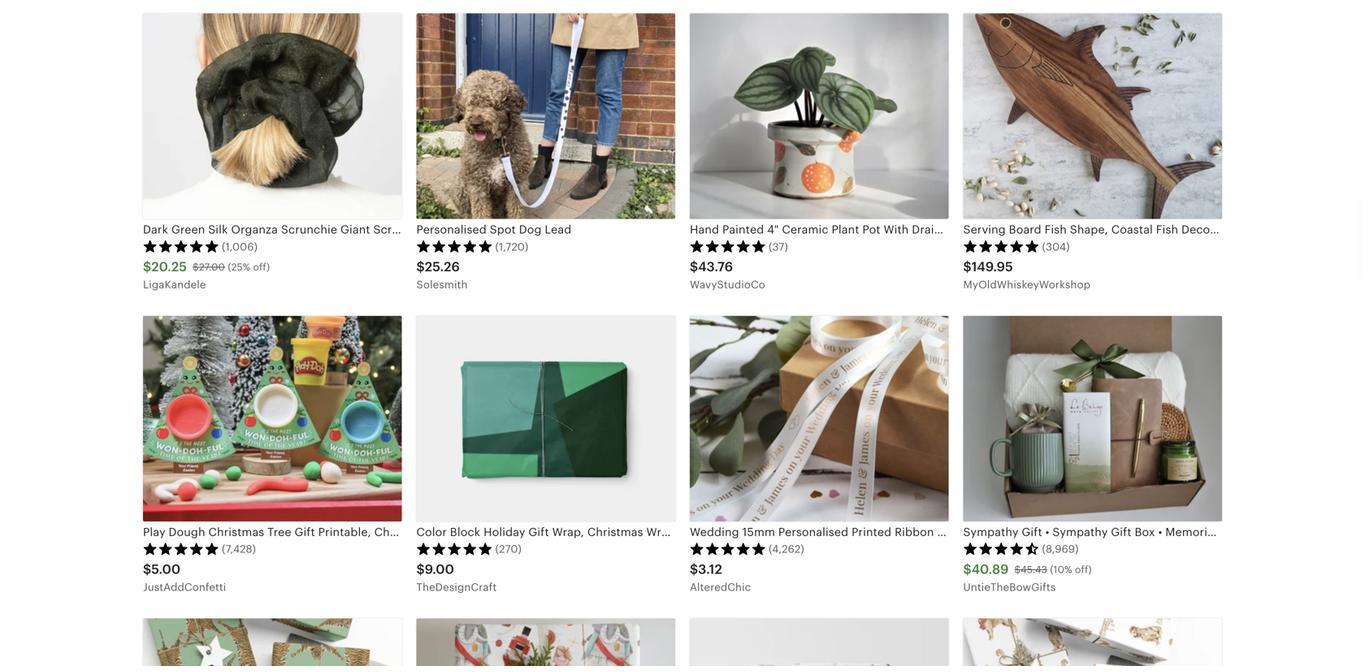 Task type: describe. For each thing, give the bounding box(es) containing it.
wedding 15mm personalised printed ribbon - wedding gift wrap - wedding ribbon - anniversary gift wrap image
[[690, 316, 949, 522]]

(8,969)
[[1042, 543, 1079, 556]]

decor,
[[1181, 223, 1217, 236]]

(1,006)
[[222, 241, 258, 253]]

$ for 3.12
[[690, 562, 698, 577]]

justaddconfetti
[[143, 581, 226, 594]]

coastal
[[1111, 223, 1153, 236]]

5 out of 5 stars image for 20.25
[[143, 240, 219, 253]]

$ for 9.00
[[416, 562, 425, 577]]

(7,428)
[[222, 543, 256, 556]]

untiethebowgifts
[[963, 581, 1056, 594]]

dog
[[519, 223, 542, 236]]

$ 9.00 thedesigncraft
[[416, 562, 497, 594]]

ligakandele
[[143, 279, 206, 291]]

hand painted 4" ceramic plant pot with drainage / cute indoor planter / fruits lemon orange lychee decorative bowl & candle holder image
[[690, 13, 949, 219]]

5 out of 5 stars image for 3.12
[[690, 542, 766, 555]]

color block holiday gift wrap, christmas wrapping paper, modern shapes gift wrap, colorful gift wrap, ecofriendly, printable image
[[416, 316, 675, 522]]

$ 3.12 alteredchic
[[690, 562, 751, 594]]

spot
[[490, 223, 516, 236]]

walnut
[[1221, 223, 1259, 236]]

lead
[[545, 223, 572, 236]]

ski dog gift wrap, dog wrapping paper, skiing gift wrap, ski wrapping paper image
[[690, 619, 949, 666]]

3.12
[[698, 562, 722, 577]]

serving board fish shape, coastal fish decor, walnut wood
[[963, 223, 1294, 236]]

golden retriever christmas gift wrap, merry christmas wrapping paper, vintage gift wrap, christmas dogs, golden retriever image
[[963, 619, 1222, 666]]

play dough christmas tree gift printable, christmas gift for kids, school gift, classroom party, non candy gift, just add confetti image
[[143, 316, 402, 522]]

sympathy gift • sympathy gift box • memorial gift • loss of mother father brother sister friend • bereavement gift • grief gift image
[[963, 316, 1222, 522]]

shape,
[[1070, 223, 1108, 236]]

serving board fish shape, coastal fish decor, walnut wood image
[[963, 13, 1222, 219]]

$ 149.95 myoldwhiskeyworkshop
[[963, 260, 1091, 291]]

40.89
[[972, 562, 1009, 577]]

board
[[1009, 223, 1042, 236]]

25.26
[[425, 260, 460, 274]]

wrapping paper: tiger rug in sage (christmas, holiday, birthday, housewarming gift wrap) image
[[143, 619, 402, 666]]

serving
[[963, 223, 1006, 236]]

$ up untiethebowgifts
[[1015, 564, 1021, 575]]

$ 40.89 $ 45.43 (10% off) untiethebowgifts
[[963, 562, 1092, 594]]

(270)
[[495, 543, 522, 556]]

off) for 20.25
[[253, 262, 270, 273]]

$ for 25.26
[[416, 260, 425, 274]]

4.5 out of 5 stars image
[[963, 542, 1040, 555]]

(304)
[[1042, 241, 1070, 253]]



Task type: locate. For each thing, give the bounding box(es) containing it.
$ 43.76 wavystudioco
[[690, 260, 765, 291]]

9.00
[[425, 562, 454, 577]]

dark green silk organza scrunchie giant scrunchie 100% silk scrunchie hair accessories festive scrunchie gift christmas scrunchie gift image
[[143, 13, 402, 219]]

5 out of 5 stars image for 5.00
[[143, 542, 219, 555]]

personalised
[[416, 223, 487, 236]]

personalised spot dog lead
[[416, 223, 572, 236]]

off) right (10%
[[1075, 564, 1092, 575]]

off) right (25%
[[253, 262, 270, 273]]

1 horizontal spatial fish
[[1156, 223, 1178, 236]]

myoldwhiskeyworkshop
[[963, 279, 1091, 291]]

5.00
[[151, 562, 181, 577]]

fish
[[1045, 223, 1067, 236], [1156, 223, 1178, 236]]

$ right 20.25
[[193, 262, 199, 273]]

solesmith
[[416, 279, 468, 291]]

5 out of 5 stars image up 9.00
[[416, 542, 493, 555]]

$ inside the $ 43.76 wavystudioco
[[690, 260, 698, 274]]

$ 5.00 justaddconfetti
[[143, 562, 226, 594]]

0 horizontal spatial fish
[[1045, 223, 1067, 236]]

43.76
[[698, 260, 733, 274]]

$ up solesmith in the left top of the page
[[416, 260, 425, 274]]

$ 25.26 solesmith
[[416, 260, 468, 291]]

5 out of 5 stars image for 25.26
[[416, 240, 493, 253]]

45.43
[[1021, 564, 1047, 575]]

5 out of 5 stars image up 43.76
[[690, 240, 766, 253]]

$ up ligakandele on the top left of page
[[143, 260, 151, 274]]

5 out of 5 stars image for 43.76
[[690, 240, 766, 253]]

$ for 40.89
[[963, 562, 972, 577]]

$ up 'thedesigncraft'
[[416, 562, 425, 577]]

$ inside $ 5.00 justaddconfetti
[[143, 562, 151, 577]]

$ for 20.25
[[143, 260, 151, 274]]

$ for 5.00
[[143, 562, 151, 577]]

$ up justaddconfetti
[[143, 562, 151, 577]]

149.95
[[972, 260, 1013, 274]]

off) inside '$ 40.89 $ 45.43 (10% off) untiethebowgifts'
[[1075, 564, 1092, 575]]

$ down serving
[[963, 260, 972, 274]]

$ up wavystudioco
[[690, 260, 698, 274]]

off) for 40.89
[[1075, 564, 1092, 575]]

5 out of 5 stars image up 5.00
[[143, 542, 219, 555]]

(4,262)
[[769, 543, 804, 556]]

$ inside "$ 25.26 solesmith"
[[416, 260, 425, 274]]

5 out of 5 stars image up '149.95'
[[963, 240, 1040, 253]]

5 out of 5 stars image for 9.00
[[416, 542, 493, 555]]

$ for 43.76
[[690, 260, 698, 274]]

wood
[[1262, 223, 1294, 236]]

5 out of 5 stars image down personalised
[[416, 240, 493, 253]]

5 out of 5 stars image up 3.12
[[690, 542, 766, 555]]

27.00
[[199, 262, 225, 273]]

0 horizontal spatial off)
[[253, 262, 270, 273]]

$ inside $ 3.12 alteredchic
[[690, 562, 698, 577]]

(37)
[[769, 241, 788, 253]]

$
[[143, 260, 151, 274], [416, 260, 425, 274], [690, 260, 698, 274], [963, 260, 972, 274], [193, 262, 199, 273], [143, 562, 151, 577], [416, 562, 425, 577], [690, 562, 698, 577], [963, 562, 972, 577], [1015, 564, 1021, 575]]

5 out of 5 stars image for 149.95
[[963, 240, 1040, 253]]

off)
[[253, 262, 270, 273], [1075, 564, 1092, 575]]

20.25
[[151, 260, 187, 274]]

$ inside "$ 149.95 myoldwhiskeyworkshop"
[[963, 260, 972, 274]]

$ down 4.5 out of 5 stars 'image'
[[963, 562, 972, 577]]

(10%
[[1050, 564, 1072, 575]]

$ 20.25 $ 27.00 (25% off) ligakandele
[[143, 260, 270, 291]]

2 fish from the left
[[1156, 223, 1178, 236]]

fish up the (304)
[[1045, 223, 1067, 236]]

wavystudioco
[[690, 279, 765, 291]]

0 vertical spatial off)
[[253, 262, 270, 273]]

fish left decor,
[[1156, 223, 1178, 236]]

wrapping paper: nutcracker, rocking horse, trumpets, ballerinas & ornaments design | gift wrap | christmas wrapping | holiday image
[[416, 619, 675, 666]]

1 vertical spatial off)
[[1075, 564, 1092, 575]]

(1,720)
[[495, 241, 528, 253]]

(25%
[[228, 262, 250, 273]]

$ for 149.95
[[963, 260, 972, 274]]

1 fish from the left
[[1045, 223, 1067, 236]]

personalised spot dog lead image
[[416, 13, 675, 219]]

$ up alteredchic
[[690, 562, 698, 577]]

5 out of 5 stars image up 20.25
[[143, 240, 219, 253]]

1 horizontal spatial off)
[[1075, 564, 1092, 575]]

$ inside $ 9.00 thedesigncraft
[[416, 562, 425, 577]]

thedesigncraft
[[416, 581, 497, 594]]

5 out of 5 stars image
[[143, 240, 219, 253], [416, 240, 493, 253], [690, 240, 766, 253], [963, 240, 1040, 253], [143, 542, 219, 555], [416, 542, 493, 555], [690, 542, 766, 555]]

off) inside $ 20.25 $ 27.00 (25% off) ligakandele
[[253, 262, 270, 273]]

alteredchic
[[690, 581, 751, 594]]



Task type: vqa. For each thing, say whether or not it's contained in the screenshot.
Sales in GIFTS FOR HIM SALES
no



